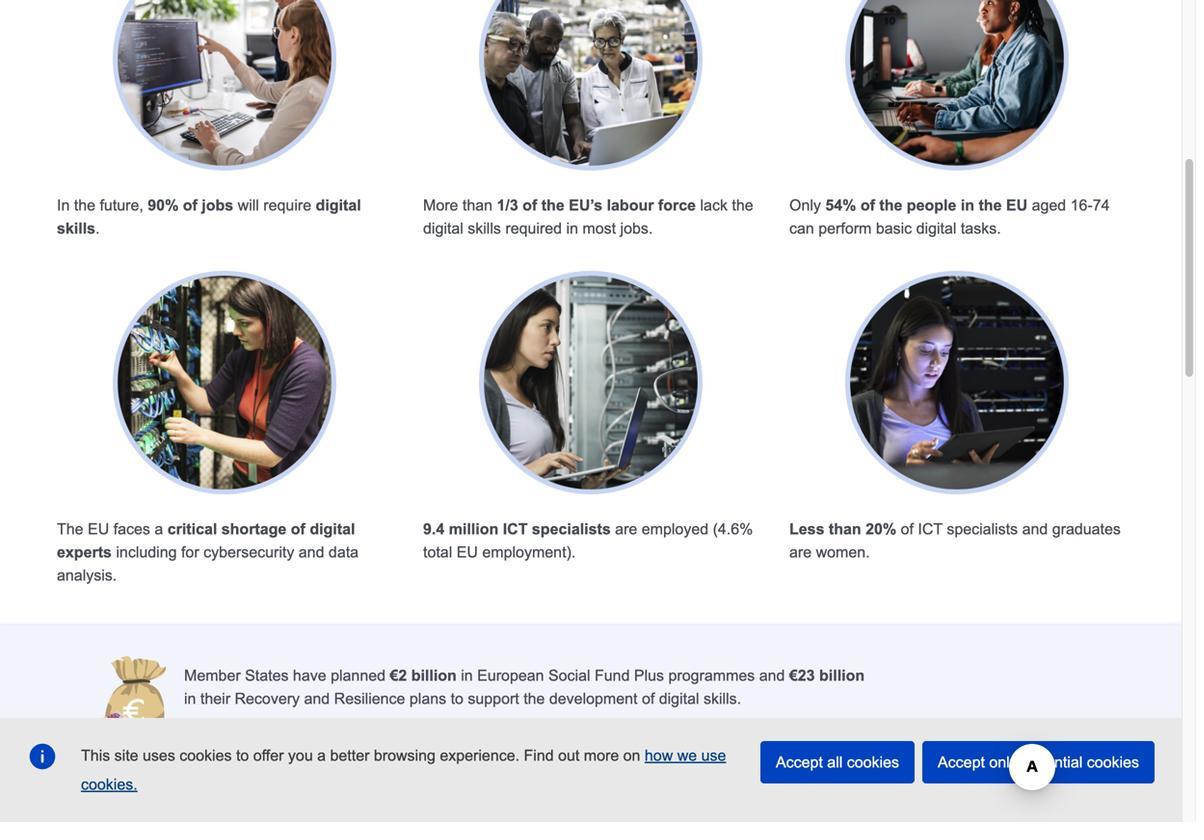 Task type: describe. For each thing, give the bounding box(es) containing it.
accept only essential cookies
[[938, 754, 1139, 771]]

less than 20%
[[789, 520, 896, 538]]

54%
[[825, 197, 856, 214]]

member states have planned €2 billion in european social fund plus programmes and €23 billion in their recovery and resilience plans to support the development of digital skills.
[[184, 667, 865, 707]]

how
[[645, 747, 673, 764]]

shortage
[[221, 520, 287, 538]]

than for less
[[829, 520, 861, 538]]

only
[[989, 754, 1017, 771]]

the inside member states have planned €2 billion in european social fund plus programmes and €23 billion in their recovery and resilience plans to support the development of digital skills.
[[524, 690, 545, 707]]

how we use cookies.
[[81, 747, 726, 793]]

plans
[[409, 690, 446, 707]]

aged
[[1032, 197, 1066, 214]]

have
[[293, 667, 326, 684]]

development
[[549, 690, 638, 707]]

eu's
[[569, 197, 602, 214]]

womann working with servers image
[[423, 271, 758, 494]]

required
[[505, 220, 562, 237]]

digital inside member states have planned €2 billion in european social fund plus programmes and €23 billion in their recovery and resilience plans to support the development of digital skills.
[[659, 690, 699, 707]]

use
[[701, 747, 726, 764]]

this site uses cookies to offer you a better browsing experience. find out more on
[[81, 747, 645, 764]]

total
[[423, 544, 452, 561]]

cookies for this
[[180, 747, 232, 764]]

the up basic
[[879, 197, 902, 214]]

browsing
[[374, 747, 436, 764]]

planned
[[331, 667, 386, 684]]

1 vertical spatial a
[[317, 747, 326, 764]]

accept all cookies link
[[760, 741, 915, 784]]

in
[[57, 197, 70, 214]]

and down 'have'
[[304, 690, 330, 707]]

employed
[[642, 520, 708, 538]]

social
[[548, 667, 590, 684]]

recovery
[[235, 690, 300, 707]]

the right in
[[74, 197, 95, 214]]

digital inside digital skills
[[316, 197, 361, 214]]

how we use cookies. link
[[81, 747, 726, 793]]

skills.
[[704, 690, 741, 707]]

accept all cookies
[[776, 754, 899, 771]]

essential
[[1022, 754, 1083, 771]]

data
[[329, 544, 359, 561]]

the up required
[[541, 197, 564, 214]]

force
[[658, 197, 696, 214]]

require
[[263, 197, 311, 214]]

skills inside digital skills
[[57, 220, 95, 237]]

faces
[[113, 520, 150, 538]]

ict inside of ict specialists and graduates are women.
[[918, 520, 942, 538]]

more than 1/3 of the eu's labour force
[[423, 197, 696, 214]]

16-
[[1070, 197, 1093, 214]]

90%
[[148, 197, 179, 214]]

find
[[524, 747, 554, 764]]

more
[[584, 747, 619, 764]]

the inside lack the digital skills required in most jobs.
[[732, 197, 753, 214]]

1 specialists from the left
[[532, 520, 611, 538]]

are inside of ict specialists and graduates are women.
[[789, 544, 812, 561]]

of inside the critical shortage of digital experts
[[291, 520, 305, 538]]

labour
[[607, 197, 654, 214]]

we
[[677, 747, 697, 764]]

out
[[558, 747, 580, 764]]

lack
[[700, 197, 728, 214]]

only 54% of the people in the eu
[[789, 197, 1028, 214]]

2 horizontal spatial eu
[[1006, 197, 1028, 214]]

in the future, 90% of jobs will require
[[57, 197, 316, 214]]

better
[[330, 747, 370, 764]]

experts
[[57, 544, 112, 561]]

analysis.
[[57, 567, 117, 584]]

digital inside aged 16-74 can perform basic digital tasks.
[[916, 220, 956, 237]]

women.
[[816, 544, 870, 561]]

experience.
[[440, 747, 520, 764]]

€23
[[789, 667, 815, 684]]

specialists inside of ict specialists and graduates are women.
[[947, 520, 1018, 538]]

fund
[[595, 667, 630, 684]]

aged 16-74 can perform basic digital tasks.
[[789, 197, 1110, 237]]

are employed (4.6% total eu employment).
[[423, 520, 753, 561]]

including
[[116, 544, 177, 561]]

in inside lack the digital skills required in most jobs.
[[566, 220, 578, 237]]

plus
[[634, 667, 664, 684]]

and inside of ict specialists and graduates are women.
[[1022, 520, 1048, 538]]

most
[[583, 220, 616, 237]]

1 billion from the left
[[411, 667, 457, 684]]

basic
[[876, 220, 912, 237]]

jobs.
[[620, 220, 653, 237]]

eu inside the are employed (4.6% total eu employment).
[[457, 544, 478, 561]]

9.4
[[423, 520, 445, 538]]

employment).
[[482, 544, 576, 561]]

digital inside lack the digital skills required in most jobs.
[[423, 220, 463, 237]]

future,
[[100, 197, 143, 214]]

skills inside lack the digital skills required in most jobs.
[[468, 220, 501, 237]]

74
[[1093, 197, 1110, 214]]



Task type: locate. For each thing, give the bounding box(es) containing it.
eu up experts
[[88, 520, 109, 538]]

accept
[[776, 754, 823, 771], [938, 754, 985, 771]]

1 vertical spatial than
[[829, 520, 861, 538]]

and inside including for cybersecurity and data analysis.
[[299, 544, 324, 561]]

1 horizontal spatial than
[[829, 520, 861, 538]]

1 horizontal spatial a
[[317, 747, 326, 764]]

cookies for accept
[[1087, 754, 1139, 771]]

jobs
[[202, 197, 233, 214]]

you
[[288, 747, 313, 764]]

for
[[181, 544, 199, 561]]

site
[[114, 747, 138, 764]]

accept for accept only essential cookies
[[938, 754, 985, 771]]

0 horizontal spatial to
[[236, 747, 249, 764]]

this
[[81, 747, 110, 764]]

critical
[[167, 520, 217, 538]]

female computer operator image
[[789, 271, 1125, 494]]

eu
[[1006, 197, 1028, 214], [88, 520, 109, 538], [457, 544, 478, 561]]

(4.6%
[[713, 520, 753, 538]]

of right shortage
[[291, 520, 305, 538]]

0 horizontal spatial ict
[[503, 520, 528, 538]]

eu left aged in the right top of the page
[[1006, 197, 1028, 214]]

0 vertical spatial than
[[463, 197, 493, 214]]

money bag illustration image
[[72, 656, 169, 753]]

digital
[[316, 197, 361, 214], [423, 220, 463, 237], [916, 220, 956, 237], [310, 520, 355, 538], [659, 690, 699, 707]]

2 vertical spatial eu
[[457, 544, 478, 561]]

the right lack
[[732, 197, 753, 214]]

in up support
[[461, 667, 473, 684]]

than up 'women.'
[[829, 520, 861, 538]]

0 horizontal spatial accept
[[776, 754, 823, 771]]

a up including
[[155, 520, 163, 538]]

support
[[468, 690, 519, 707]]

of
[[183, 197, 197, 214], [523, 197, 537, 214], [860, 197, 875, 214], [291, 520, 305, 538], [901, 520, 914, 538], [642, 690, 655, 707]]

0 vertical spatial a
[[155, 520, 163, 538]]

to left offer
[[236, 747, 249, 764]]

people working on computer image
[[57, 0, 392, 171], [789, 0, 1125, 171]]

offer
[[253, 747, 284, 764]]

digital inside the critical shortage of digital experts
[[310, 520, 355, 538]]

and left data
[[299, 544, 324, 561]]

are
[[615, 520, 637, 538], [789, 544, 812, 561]]

digital down "more"
[[423, 220, 463, 237]]

labour force image
[[423, 0, 758, 171]]

than left 1/3
[[463, 197, 493, 214]]

the down "european"
[[524, 690, 545, 707]]

the
[[74, 197, 95, 214], [541, 197, 564, 214], [732, 197, 753, 214], [879, 197, 902, 214], [979, 197, 1002, 214], [524, 690, 545, 707]]

of right 54%
[[860, 197, 875, 214]]

are inside the are employed (4.6% total eu employment).
[[615, 520, 637, 538]]

0 vertical spatial are
[[615, 520, 637, 538]]

cybersecurity
[[203, 544, 294, 561]]

1 horizontal spatial eu
[[457, 544, 478, 561]]

ict up employment).
[[503, 520, 528, 538]]

€2
[[390, 667, 407, 684]]

0 horizontal spatial billion
[[411, 667, 457, 684]]

ict
[[503, 520, 528, 538], [918, 520, 942, 538]]

digital down plus
[[659, 690, 699, 707]]

in up tasks.
[[961, 197, 974, 214]]

billion up plans
[[411, 667, 457, 684]]

1 horizontal spatial skills
[[468, 220, 501, 237]]

programmes
[[668, 667, 755, 684]]

to inside member states have planned €2 billion in european social fund plus programmes and €23 billion in their recovery and resilience plans to support the development of digital skills.
[[451, 690, 463, 707]]

and
[[1022, 520, 1048, 538], [299, 544, 324, 561], [759, 667, 785, 684], [304, 690, 330, 707]]

9.4 million ict specialists
[[423, 520, 611, 538]]

eu down million
[[457, 544, 478, 561]]

ict right 20%
[[918, 520, 942, 538]]

in
[[961, 197, 974, 214], [566, 220, 578, 237], [461, 667, 473, 684], [184, 690, 196, 707]]

accept only essential cookies link
[[922, 741, 1155, 784]]

0 vertical spatial to
[[451, 690, 463, 707]]

the up tasks.
[[979, 197, 1002, 214]]

2 skills from the left
[[468, 220, 501, 237]]

1 horizontal spatial to
[[451, 690, 463, 707]]

states
[[245, 667, 289, 684]]

of right 20%
[[901, 520, 914, 538]]

0 horizontal spatial people working on computer image
[[57, 0, 392, 171]]

cookies.
[[81, 776, 138, 793]]

1 horizontal spatial billion
[[819, 667, 865, 684]]

1 horizontal spatial people working on computer image
[[789, 0, 1125, 171]]

digital right require
[[316, 197, 361, 214]]

1 vertical spatial to
[[236, 747, 249, 764]]

0 horizontal spatial than
[[463, 197, 493, 214]]

2 ict from the left
[[918, 520, 942, 538]]

of ict specialists and graduates are women.
[[789, 520, 1121, 561]]

of right 1/3
[[523, 197, 537, 214]]

.
[[95, 220, 100, 237]]

million
[[449, 520, 498, 538]]

1 accept from the left
[[776, 754, 823, 771]]

uses
[[143, 747, 175, 764]]

only
[[789, 197, 821, 214]]

on
[[623, 747, 640, 764]]

2 people working on computer image from the left
[[789, 0, 1125, 171]]

all
[[827, 754, 843, 771]]

woman working with ict equipment image
[[57, 271, 392, 494]]

2 specialists from the left
[[947, 520, 1018, 538]]

of inside of ict specialists and graduates are women.
[[901, 520, 914, 538]]

digital skills
[[57, 197, 361, 237]]

can
[[789, 220, 814, 237]]

billion
[[411, 667, 457, 684], [819, 667, 865, 684]]

0 horizontal spatial eu
[[88, 520, 109, 538]]

2 accept from the left
[[938, 754, 985, 771]]

are down less
[[789, 544, 812, 561]]

european
[[477, 667, 544, 684]]

more
[[423, 197, 458, 214]]

1 horizontal spatial are
[[789, 544, 812, 561]]

accept left only
[[938, 754, 985, 771]]

0 horizontal spatial specialists
[[532, 520, 611, 538]]

2 horizontal spatial cookies
[[1087, 754, 1139, 771]]

of inside member states have planned €2 billion in european social fund plus programmes and €23 billion in their recovery and resilience plans to support the development of digital skills.
[[642, 690, 655, 707]]

1 vertical spatial are
[[789, 544, 812, 561]]

0 horizontal spatial cookies
[[180, 747, 232, 764]]

to
[[451, 690, 463, 707], [236, 747, 249, 764]]

20%
[[866, 520, 896, 538]]

1 horizontal spatial accept
[[938, 754, 985, 771]]

billion right €23
[[819, 667, 865, 684]]

digital up data
[[310, 520, 355, 538]]

member
[[184, 667, 241, 684]]

less
[[789, 520, 824, 538]]

critical shortage of digital experts
[[57, 520, 355, 561]]

tasks.
[[961, 220, 1001, 237]]

than
[[463, 197, 493, 214], [829, 520, 861, 538]]

0 horizontal spatial skills
[[57, 220, 95, 237]]

accept for accept all cookies
[[776, 754, 823, 771]]

0 horizontal spatial a
[[155, 520, 163, 538]]

cookies
[[180, 747, 232, 764], [847, 754, 899, 771], [1087, 754, 1139, 771]]

1 vertical spatial eu
[[88, 520, 109, 538]]

their
[[200, 690, 230, 707]]

1 ict from the left
[[503, 520, 528, 538]]

people working on computer image for 90% of jobs
[[57, 0, 392, 171]]

a
[[155, 520, 163, 538], [317, 747, 326, 764]]

the
[[57, 520, 83, 538]]

accept left all
[[776, 754, 823, 771]]

including for cybersecurity and data analysis.
[[57, 544, 359, 584]]

specialists
[[532, 520, 611, 538], [947, 520, 1018, 538]]

and left €23
[[759, 667, 785, 684]]

in left their
[[184, 690, 196, 707]]

0 vertical spatial eu
[[1006, 197, 1028, 214]]

cookies right all
[[847, 754, 899, 771]]

a right you
[[317, 747, 326, 764]]

people
[[907, 197, 956, 214]]

the eu faces a
[[57, 520, 167, 538]]

1 skills from the left
[[57, 220, 95, 237]]

in down more than 1/3 of the eu's labour force
[[566, 220, 578, 237]]

cookies right essential
[[1087, 754, 1139, 771]]

skills down in
[[57, 220, 95, 237]]

people working on computer image for 54% of the people in the eu
[[789, 0, 1125, 171]]

skills down 1/3
[[468, 220, 501, 237]]

are left employed
[[615, 520, 637, 538]]

1 horizontal spatial cookies
[[847, 754, 899, 771]]

and left graduates
[[1022, 520, 1048, 538]]

of down plus
[[642, 690, 655, 707]]

cookies right "uses" at the bottom of page
[[180, 747, 232, 764]]

2 billion from the left
[[819, 667, 865, 684]]

of right 90%
[[183, 197, 197, 214]]

digital down 'people'
[[916, 220, 956, 237]]

than for more
[[463, 197, 493, 214]]

resilience
[[334, 690, 405, 707]]

to right plans
[[451, 690, 463, 707]]

1 horizontal spatial ict
[[918, 520, 942, 538]]

1 horizontal spatial specialists
[[947, 520, 1018, 538]]

lack the digital skills required in most jobs.
[[423, 197, 753, 237]]

perform
[[818, 220, 872, 237]]

0 horizontal spatial are
[[615, 520, 637, 538]]

graduates
[[1052, 520, 1121, 538]]

1 people working on computer image from the left
[[57, 0, 392, 171]]



Task type: vqa. For each thing, say whether or not it's contained in the screenshot.
topmost A
yes



